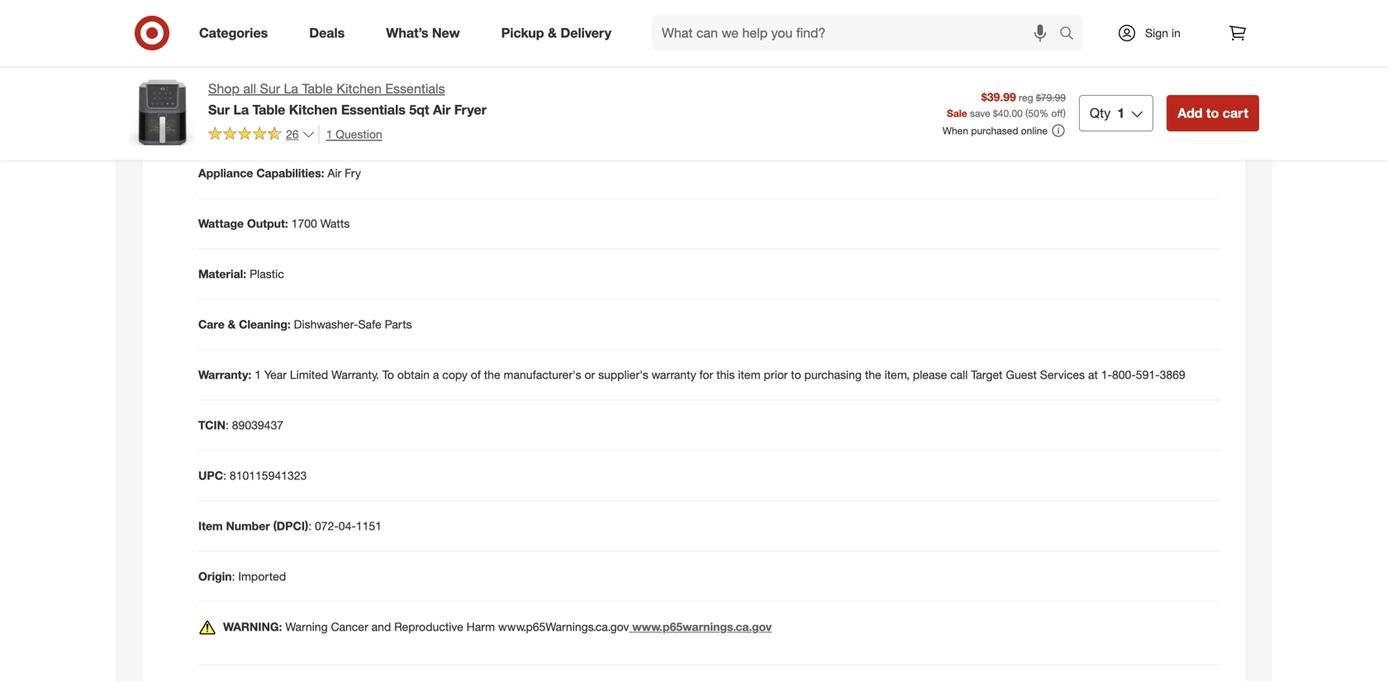 Task type: describe. For each thing, give the bounding box(es) containing it.
0 vertical spatial essentials
[[385, 81, 445, 97]]

40.00
[[998, 107, 1023, 119]]

care & cleaning: dishwasher-safe parts
[[198, 317, 412, 332]]

harm
[[467, 620, 495, 634]]

warning: warning  cancer and reproductive harm www.p65warnings.ca.gov www.p65warnings.ca.gov
[[223, 620, 772, 634]]

0 horizontal spatial air
[[328, 166, 342, 180]]

features: temperature control, nonstick coating, see-through window, timer, digital control and display
[[198, 15, 748, 29]]

item number (dpci) : 072-04-1151
[[198, 519, 382, 533]]

deals
[[309, 25, 345, 41]]

cleaning:
[[239, 317, 291, 332]]

shop all sur la table kitchen essentials sur la table kitchen essentials 5qt air fryer
[[208, 81, 487, 118]]

origin
[[198, 569, 232, 584]]

pickup
[[501, 25, 544, 41]]

capacity (volume): 5 quart
[[198, 65, 344, 80]]

watts
[[320, 216, 350, 231]]

810115941323
[[230, 468, 307, 483]]

warranty: 1 year limited warranty. to obtain a copy of the manufacturer's or supplier's warranty for this item prior to purchasing the item, please call target guest services at 1-800-591-3869
[[198, 368, 1186, 382]]

1 vertical spatial kitchen
[[289, 102, 338, 118]]

reg
[[1019, 91, 1034, 104]]

qty
[[1090, 105, 1111, 121]]

1 vertical spatial and
[[372, 620, 391, 634]]

obtain
[[397, 368, 430, 382]]

temperature
[[253, 15, 318, 29]]

$39.99 reg $79.99 sale save $ 40.00 ( 50 % off )
[[947, 90, 1066, 119]]

$79.99
[[1037, 91, 1066, 104]]

3869
[[1160, 368, 1186, 382]]

when purchased online
[[943, 124, 1048, 137]]

pickup & delivery link
[[487, 15, 632, 51]]

What can we help you find? suggestions appear below search field
[[652, 15, 1064, 51]]

fryer
[[454, 102, 487, 118]]

1 the from the left
[[484, 368, 501, 382]]

1 vertical spatial la
[[234, 102, 249, 118]]

capacity
[[198, 65, 247, 80]]

1700
[[292, 216, 317, 231]]

when
[[943, 124, 969, 137]]

add to cart
[[1178, 105, 1249, 121]]

1 question
[[326, 127, 382, 141]]

1 for warranty:
[[255, 368, 261, 382]]

1 horizontal spatial sur
[[260, 81, 280, 97]]

coating,
[[414, 15, 457, 29]]

supplier's
[[599, 368, 649, 382]]

manufacturer's
[[504, 368, 582, 382]]

qty 1
[[1090, 105, 1125, 121]]

capabilities:
[[257, 166, 324, 180]]

: for 89039437
[[226, 418, 229, 432]]

1 for qty
[[1118, 105, 1125, 121]]

sign in
[[1146, 26, 1181, 40]]

: for 810115941323
[[223, 468, 226, 483]]

add
[[1178, 105, 1203, 121]]

basket,
[[271, 115, 309, 130]]

$
[[994, 107, 998, 119]]

sign in link
[[1104, 15, 1207, 51]]

all
[[243, 81, 256, 97]]

new
[[432, 25, 460, 41]]

to inside add to cart 'button'
[[1207, 105, 1220, 121]]

recipes
[[414, 115, 456, 130]]

1 vertical spatial essentials
[[341, 102, 406, 118]]

1151
[[356, 519, 382, 533]]

800-
[[1113, 368, 1136, 382]]

cancer
[[331, 620, 368, 634]]

for
[[700, 368, 714, 382]]

5
[[304, 65, 311, 80]]

window,
[[530, 15, 573, 29]]

warranty:
[[198, 368, 252, 382]]

deals link
[[295, 15, 366, 51]]

purchased
[[972, 124, 1019, 137]]

www.p65warnings.ca.gov
[[498, 620, 629, 634]]

year
[[264, 368, 287, 382]]

material:
[[198, 267, 246, 281]]

control,
[[321, 15, 362, 29]]

question
[[336, 127, 382, 141]]

warning
[[285, 620, 328, 634]]

please
[[913, 368, 947, 382]]

1 vertical spatial fry
[[345, 166, 361, 180]]

control
[[646, 15, 684, 29]]

1 question link
[[319, 125, 382, 144]]

$39.99
[[982, 90, 1017, 104]]

warning:
[[223, 620, 282, 634]]

prior
[[764, 368, 788, 382]]



Task type: vqa. For each thing, say whether or not it's contained in the screenshot.
Report Review
no



Task type: locate. For each thing, give the bounding box(es) containing it.
1-
[[1102, 368, 1113, 382]]

through
[[483, 15, 526, 29]]

1 right qty
[[1118, 105, 1125, 121]]

a
[[433, 368, 439, 382]]

& right pickup
[[548, 25, 557, 41]]

kitchen
[[337, 81, 382, 97], [289, 102, 338, 118]]

add to cart button
[[1167, 95, 1260, 131]]

to right prior
[[791, 368, 802, 382]]

591-
[[1136, 368, 1160, 382]]

nonstick
[[365, 15, 410, 29]]

89039437
[[232, 418, 284, 432]]

kitchen down the "quart"
[[337, 81, 382, 97]]

1 vertical spatial 1
[[326, 127, 333, 141]]

26
[[286, 127, 299, 141]]

to
[[382, 368, 394, 382]]

1 left 'year'
[[255, 368, 261, 382]]

(volume):
[[250, 65, 301, 80]]

la down all
[[234, 102, 249, 118]]

air right 5qt
[[433, 102, 451, 118]]

072-
[[315, 519, 339, 533]]

online
[[1022, 124, 1048, 137]]

sur down shop
[[208, 102, 230, 118]]

and
[[687, 15, 707, 29], [372, 620, 391, 634]]

0 horizontal spatial the
[[484, 368, 501, 382]]

0 horizontal spatial fry
[[251, 115, 268, 130]]

warranty
[[652, 368, 697, 382]]

1 left question
[[326, 127, 333, 141]]

services
[[1041, 368, 1085, 382]]

1 vertical spatial sur
[[208, 102, 230, 118]]

1 vertical spatial to
[[791, 368, 802, 382]]

the left item,
[[865, 368, 882, 382]]

sign
[[1146, 26, 1169, 40]]

copy
[[443, 368, 468, 382]]

target
[[971, 368, 1003, 382]]

: left imported
[[232, 569, 235, 584]]

sur
[[260, 81, 280, 97], [208, 102, 230, 118]]

includes: fry basket, instruction manual, recipes
[[198, 115, 456, 130]]

essentials up 5qt
[[385, 81, 445, 97]]

table down 5
[[302, 81, 333, 97]]

tcin
[[198, 418, 226, 432]]

0 horizontal spatial 1
[[255, 368, 261, 382]]

0 vertical spatial 1
[[1118, 105, 1125, 121]]

0 vertical spatial table
[[302, 81, 333, 97]]

what's new
[[386, 25, 460, 41]]

dishwasher-
[[294, 317, 358, 332]]

0 horizontal spatial la
[[234, 102, 249, 118]]

(dpci)
[[273, 519, 309, 533]]

1 vertical spatial &
[[228, 317, 236, 332]]

0 vertical spatial to
[[1207, 105, 1220, 121]]

manual,
[[371, 115, 411, 130]]

0 horizontal spatial to
[[791, 368, 802, 382]]

upc : 810115941323
[[198, 468, 307, 483]]

1 horizontal spatial table
[[302, 81, 333, 97]]

sale
[[947, 107, 968, 119]]

0 horizontal spatial &
[[228, 317, 236, 332]]

instruction
[[313, 115, 367, 130]]

warranty.
[[332, 368, 379, 382]]

1 horizontal spatial la
[[284, 81, 298, 97]]

www.p65warnings.ca.gov
[[633, 620, 772, 634]]

safe
[[358, 317, 382, 332]]

& for pickup
[[548, 25, 557, 41]]

0 vertical spatial sur
[[260, 81, 280, 97]]

search button
[[1052, 15, 1092, 55]]

1 horizontal spatial to
[[1207, 105, 1220, 121]]

0 vertical spatial &
[[548, 25, 557, 41]]

output:
[[247, 216, 288, 231]]

and left display
[[687, 15, 707, 29]]

material: plastic
[[198, 267, 284, 281]]

1 horizontal spatial fry
[[345, 166, 361, 180]]

air down 1 question link
[[328, 166, 342, 180]]

: left '072-'
[[309, 519, 312, 533]]

1 horizontal spatial the
[[865, 368, 882, 382]]

essentials
[[385, 81, 445, 97], [341, 102, 406, 118]]

sur down capacity (volume): 5 quart
[[260, 81, 280, 97]]

in
[[1172, 26, 1181, 40]]

parts
[[385, 317, 412, 332]]

0 vertical spatial kitchen
[[337, 81, 382, 97]]

air inside shop all sur la table kitchen essentials sur la table kitchen essentials 5qt air fryer
[[433, 102, 451, 118]]

0 vertical spatial la
[[284, 81, 298, 97]]

5qt
[[409, 102, 429, 118]]

cart
[[1223, 105, 1249, 121]]

the
[[484, 368, 501, 382], [865, 368, 882, 382]]

fry down 1 question link
[[345, 166, 361, 180]]

and right the cancer
[[372, 620, 391, 634]]

0 vertical spatial air
[[433, 102, 451, 118]]

0 vertical spatial fry
[[251, 115, 268, 130]]

table up 26 link on the top left of page
[[253, 102, 285, 118]]

1 vertical spatial air
[[328, 166, 342, 180]]

purchasing
[[805, 368, 862, 382]]

call
[[951, 368, 968, 382]]

& right care
[[228, 317, 236, 332]]

1 horizontal spatial air
[[433, 102, 451, 118]]

la
[[284, 81, 298, 97], [234, 102, 249, 118]]

2 vertical spatial 1
[[255, 368, 261, 382]]

to right add
[[1207, 105, 1220, 121]]

1 vertical spatial table
[[253, 102, 285, 118]]

tcin : 89039437
[[198, 418, 284, 432]]

fry left basket, at the left of page
[[251, 115, 268, 130]]

2 the from the left
[[865, 368, 882, 382]]

: left 89039437 at left bottom
[[226, 418, 229, 432]]

care
[[198, 317, 225, 332]]

0 horizontal spatial sur
[[208, 102, 230, 118]]

plastic
[[250, 267, 284, 281]]

appliance
[[198, 166, 253, 180]]

1 horizontal spatial &
[[548, 25, 557, 41]]

off
[[1052, 107, 1064, 119]]

fry
[[251, 115, 268, 130], [345, 166, 361, 180]]

04-
[[339, 519, 356, 533]]

0 horizontal spatial and
[[372, 620, 391, 634]]

image of sur la table kitchen essentials 5qt air fryer image
[[129, 79, 195, 145]]

includes:
[[198, 115, 248, 130]]

www.p65warnings.ca.gov link
[[629, 620, 772, 634]]

: left the 810115941323
[[223, 468, 226, 483]]

item,
[[885, 368, 910, 382]]

& for care
[[228, 317, 236, 332]]

1 horizontal spatial and
[[687, 15, 707, 29]]

search
[[1052, 27, 1092, 43]]

this
[[717, 368, 735, 382]]

categories link
[[185, 15, 289, 51]]

timer,
[[576, 15, 607, 29]]

)
[[1064, 107, 1066, 119]]

essentials up question
[[341, 102, 406, 118]]

the right the of
[[484, 368, 501, 382]]

number
[[226, 519, 270, 533]]

0 vertical spatial and
[[687, 15, 707, 29]]

kitchen up 26
[[289, 102, 338, 118]]

&
[[548, 25, 557, 41], [228, 317, 236, 332]]

or
[[585, 368, 595, 382]]

: for imported
[[232, 569, 235, 584]]

display
[[710, 15, 748, 29]]

reproductive
[[394, 620, 464, 634]]

save
[[970, 107, 991, 119]]

(
[[1026, 107, 1029, 119]]

2 horizontal spatial 1
[[1118, 105, 1125, 121]]

appliance capabilities: air fry
[[198, 166, 361, 180]]

la down (volume):
[[284, 81, 298, 97]]

0 horizontal spatial table
[[253, 102, 285, 118]]

shop
[[208, 81, 240, 97]]

1 horizontal spatial 1
[[326, 127, 333, 141]]



